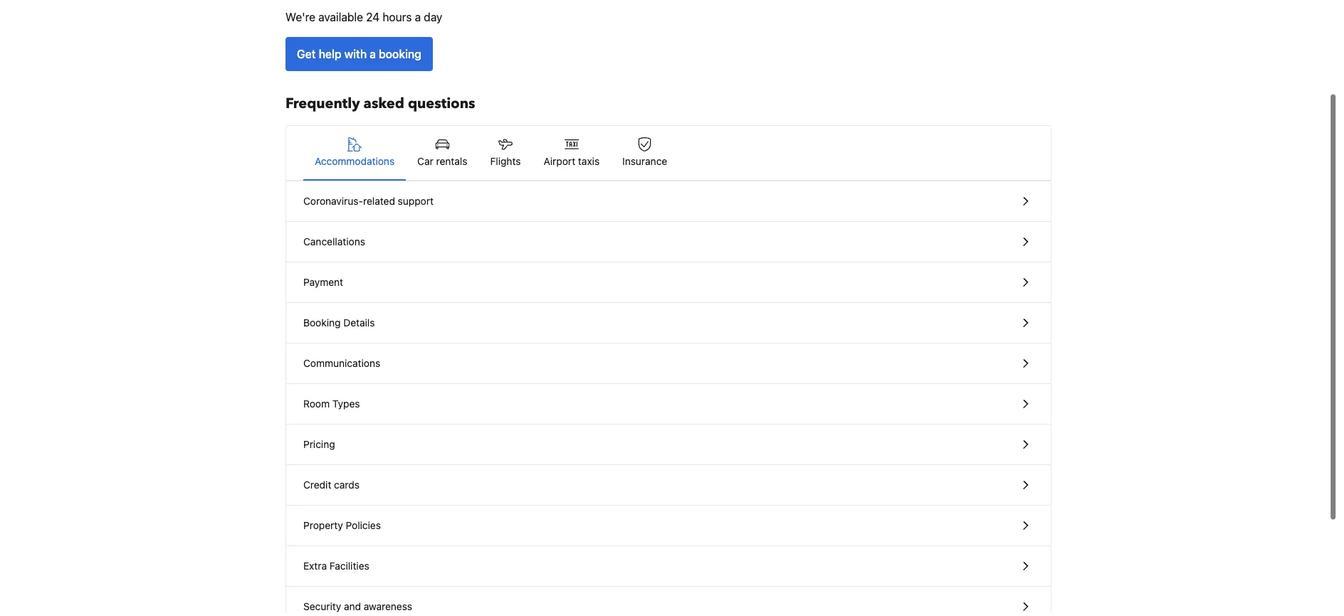 Task type: locate. For each thing, give the bounding box(es) containing it.
tab list containing accommodations
[[286, 75, 1051, 131]]

coronavirus-related support
[[303, 145, 434, 157]]

cancellations button
[[286, 172, 1051, 212]]

extra facilities
[[303, 510, 369, 522]]

cancellations
[[303, 186, 365, 197]]

and
[[344, 551, 361, 563]]

types
[[332, 348, 360, 360]]

pricing button
[[286, 375, 1051, 415]]

coronavirus-
[[303, 145, 363, 157]]

tab list
[[286, 75, 1051, 131]]

support
[[398, 145, 434, 157]]

awareness
[[364, 551, 412, 563]]

credit cards button
[[286, 415, 1051, 456]]

property policies button
[[286, 456, 1051, 496]]

accommodations button
[[303, 75, 406, 130]]

security and awareness
[[303, 551, 412, 563]]

frequently
[[286, 43, 360, 63]]

room
[[303, 348, 330, 360]]

asked
[[364, 43, 404, 63]]

frequently asked questions
[[286, 43, 475, 63]]

accommodations
[[315, 105, 395, 117]]



Task type: describe. For each thing, give the bounding box(es) containing it.
car rentals
[[417, 105, 468, 117]]

extra facilities button
[[286, 496, 1051, 537]]

car
[[417, 105, 434, 117]]

property policies
[[303, 470, 381, 481]]

car rentals button
[[406, 75, 479, 130]]

payment button
[[286, 212, 1051, 253]]

credit cards
[[303, 429, 360, 441]]

coronavirus-related support button
[[286, 131, 1051, 172]]

related
[[363, 145, 395, 157]]

room types button
[[286, 334, 1051, 375]]

payment
[[303, 226, 343, 238]]

facilities
[[330, 510, 369, 522]]

credit
[[303, 429, 331, 441]]

extra
[[303, 510, 327, 522]]

communications button
[[286, 293, 1051, 334]]

rentals
[[436, 105, 468, 117]]

room types
[[303, 348, 360, 360]]

communications
[[303, 307, 380, 319]]

pricing
[[303, 388, 335, 400]]

cards
[[334, 429, 360, 441]]

security and awareness button
[[286, 537, 1051, 577]]

security
[[303, 551, 341, 563]]

policies
[[346, 470, 381, 481]]

questions
[[408, 43, 475, 63]]

property
[[303, 470, 343, 481]]



Task type: vqa. For each thing, say whether or not it's contained in the screenshot.
Security
yes



